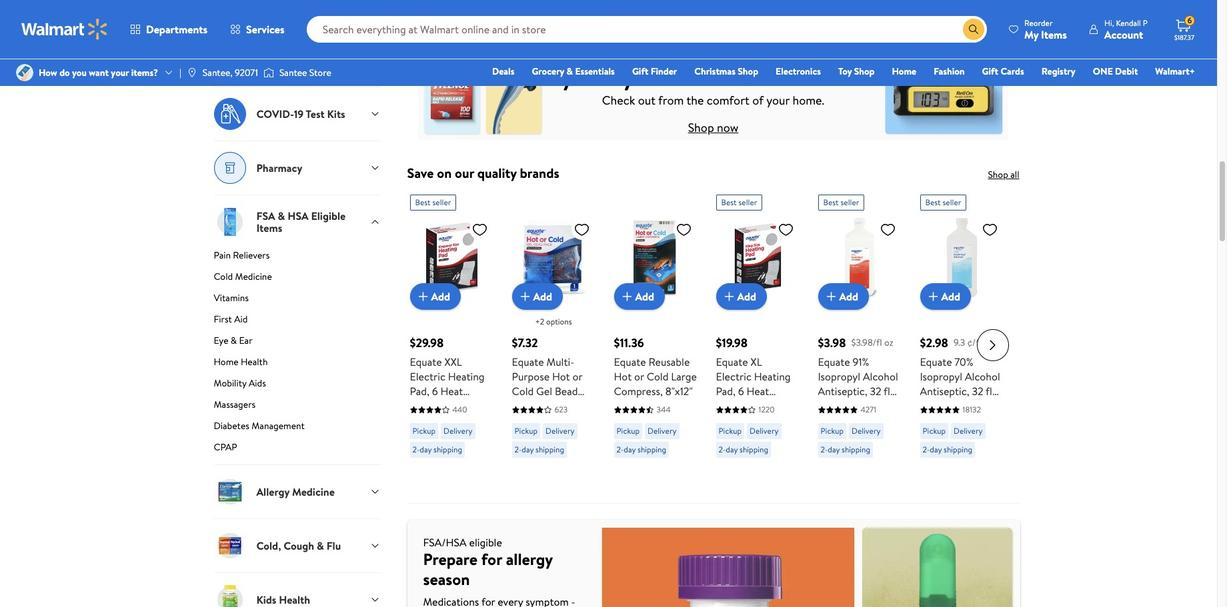 Task type: describe. For each thing, give the bounding box(es) containing it.
pharmacy button
[[214, 141, 381, 195]]

fsa inside fsa & hsa eligible items
[[257, 209, 275, 223]]

product group containing $7.32
[[512, 190, 596, 499]]

fsa inside pay with your fsa or hsa card online check out from the comfort of your home.
[[670, 63, 707, 92]]

massagers
[[214, 399, 256, 412]]

next slide for product carousel list image
[[977, 330, 1009, 362]]

equate for $29.98
[[410, 355, 442, 370]]

& for eye
[[231, 335, 237, 348]]

fl inside $2.98 9.3 ¢/fl oz equate 70% isopropyl alcohol antiseptic, 32 fl oz
[[986, 385, 993, 399]]

2 delivery from the left
[[546, 426, 575, 437]]

1220
[[759, 405, 775, 416]]

home health
[[214, 356, 268, 369]]

add to favorites list, equate multi-purpose hot or cold gel bead pack, 4.5" x 7.75" image
[[574, 222, 590, 238]]

electronics link
[[770, 64, 827, 79]]

options
[[546, 316, 572, 328]]

mucinex
[[509, 7, 543, 20]]

best for $29.98
[[415, 197, 431, 208]]

covid-19 test kits button
[[214, 87, 381, 141]]

items inside reorder my items
[[1042, 27, 1068, 42]]

2 pickup from the left
[[515, 426, 538, 437]]

allegra
[[629, 7, 657, 20]]

covid-19 test kits
[[257, 107, 345, 122]]

all
[[1011, 168, 1020, 182]]

2-day shipping for $19.98
[[719, 445, 769, 456]]

best for $3.98
[[824, 197, 839, 208]]

cold medicine link
[[214, 270, 381, 289]]

home health link
[[214, 356, 381, 375]]

pickup for $19.98
[[719, 426, 742, 437]]

92071
[[235, 66, 258, 79]]

relievers
[[233, 249, 270, 262]]

in for $19.98
[[738, 429, 747, 443]]

$29.98
[[410, 335, 444, 352]]

bandaid link
[[559, 0, 613, 27]]

add to cart image for $2.98
[[926, 289, 942, 305]]

account
[[1105, 27, 1144, 42]]

reorder
[[1025, 17, 1053, 28]]

hi,
[[1105, 17, 1115, 28]]

2-day shipping for $29.98
[[413, 445, 462, 456]]

want
[[89, 66, 109, 79]]

2- for $3.98
[[821, 445, 828, 456]]

categories
[[214, 54, 277, 72]]

settings for $19.98
[[716, 399, 754, 414]]

diabetes
[[214, 420, 250, 433]]

auto for $29.98
[[410, 414, 433, 429]]

oz left 18132
[[920, 399, 931, 414]]

save
[[407, 164, 434, 182]]

pain relievers link
[[214, 249, 381, 268]]

eye & ear
[[214, 335, 253, 348]]

kits
[[327, 107, 345, 122]]

$3.98
[[818, 335, 846, 352]]

auto for $19.98
[[716, 414, 739, 429]]

diabetes management
[[214, 420, 305, 433]]

best seller for $3.98
[[824, 197, 860, 208]]

$187.37
[[1175, 33, 1195, 42]]

bead
[[555, 385, 578, 399]]

cold inside the $7.32 equate multi- purpose hot or cold gel bead pack, 4.5" x 7.75"
[[512, 385, 534, 399]]

alcohol inside $2.98 9.3 ¢/fl oz equate 70% isopropyl alcohol antiseptic, 32 fl oz
[[966, 370, 1001, 385]]

add to favorites list, equate 70% isopropyl alcohol antiseptic, 32 fl oz image
[[983, 222, 999, 238]]

registry
[[1042, 65, 1076, 78]]

essentials
[[575, 65, 615, 78]]

2- for $29.98
[[413, 445, 420, 456]]

of
[[753, 92, 764, 109]]

shop right toy
[[855, 65, 875, 78]]

first
[[214, 313, 232, 327]]

cpap link
[[214, 441, 381, 465]]

alcohol inside $3.98 $3.98/fl oz equate 91% isopropyl alcohol antiseptic, 32 fl oz
[[863, 370, 899, 385]]

equate xxl electric heating pad, 6 heat settings with auto shut off, 18 x 33 in image
[[410, 216, 493, 300]]

scholls
[[991, 7, 1020, 20]]

benadryl link
[[784, 0, 841, 27]]

allergy
[[257, 485, 290, 500]]

flonase
[[857, 7, 887, 20]]

1 add to cart image from the left
[[517, 289, 533, 305]]

0 horizontal spatial cold
[[214, 270, 233, 284]]

best seller for $2.98
[[926, 197, 962, 208]]

3 2-day shipping from the left
[[617, 445, 667, 456]]

or for fsa
[[713, 63, 732, 92]]

shipping for $29.98
[[434, 445, 462, 456]]

2- for $19.98
[[719, 445, 726, 456]]

best for $2.98
[[926, 197, 941, 208]]

shop left all
[[989, 168, 1009, 182]]

2 add button from the left
[[512, 284, 563, 310]]

8"x12"
[[666, 385, 693, 399]]

equate inside $2.98 9.3 ¢/fl oz equate 70% isopropyl alcohol antiseptic, 32 fl oz
[[920, 355, 953, 370]]

product group containing $11.36
[[614, 190, 698, 499]]

test
[[306, 107, 325, 122]]

or for hot
[[635, 370, 644, 385]]

save on our quality brands
[[407, 164, 560, 182]]

off,
[[765, 414, 781, 429]]

now
[[717, 119, 739, 136]]

18
[[480, 414, 490, 429]]

pad, for $29.98
[[410, 385, 430, 399]]

6 for $29.98
[[432, 385, 438, 399]]

1 horizontal spatial your
[[624, 63, 665, 92]]

add to cart image for equate reusable hot or cold large compress, 8"x12" "image"
[[620, 289, 636, 305]]

2 2- from the left
[[515, 445, 522, 456]]

2 shipping from the left
[[536, 445, 565, 456]]

christmas
[[695, 65, 736, 78]]

delivery for $2.98
[[954, 426, 983, 437]]

$3.98/fl
[[852, 336, 883, 350]]

product group containing $19.98
[[716, 190, 800, 499]]

9.3
[[954, 336, 966, 350]]

vitamins
[[214, 292, 249, 305]]

our
[[455, 164, 474, 182]]

18132
[[963, 405, 981, 416]]

heat for $29.98
[[441, 385, 463, 399]]

toy shop link
[[833, 64, 881, 79]]

hi, kendall p account
[[1105, 17, 1148, 42]]

fsa & hsa eligible items
[[257, 209, 346, 236]]

3 shipping from the left
[[638, 445, 667, 456]]

isopropyl inside $3.98 $3.98/fl oz equate 91% isopropyl alcohol antiseptic, 32 fl oz
[[818, 370, 861, 385]]

add button for $19.98
[[716, 284, 767, 310]]

pack,
[[512, 399, 536, 414]]

compress,
[[614, 385, 663, 399]]

add button for $29.98
[[410, 284, 461, 310]]

equate reusable hot or cold large compress, 8"x12" image
[[614, 216, 698, 300]]

fsa/hsa
[[423, 536, 467, 551]]

shop now
[[688, 119, 739, 136]]

91%
[[853, 355, 870, 370]]

6 for $19.98
[[739, 385, 744, 399]]

hot inside the $7.32 equate multi- purpose hot or cold gel bead pack, 4.5" x 7.75"
[[552, 370, 570, 385]]

day for $3.98
[[828, 445, 840, 456]]

pickup for $29.98
[[413, 426, 436, 437]]

settings for $29.98
[[410, 399, 448, 414]]

reorder my items
[[1025, 17, 1068, 42]]

goli link
[[409, 0, 446, 27]]

day for $2.98
[[930, 445, 942, 456]]

card
[[784, 63, 825, 92]]

oz right $3.98/fl
[[885, 336, 894, 350]]

3 add from the left
[[636, 290, 655, 304]]

seller for $2.98
[[943, 197, 962, 208]]

walmart image
[[21, 19, 108, 40]]

gift finder link
[[627, 64, 683, 79]]

season
[[423, 569, 470, 591]]

add to favorites list, equate reusable hot or cold large compress, 8"x12" image
[[676, 222, 692, 238]]

eye & ear link
[[214, 335, 381, 353]]

first aid link
[[214, 313, 381, 332]]

toy shop
[[839, 65, 875, 78]]

product group containing $29.98
[[410, 190, 493, 499]]

grocery & essentials
[[532, 65, 615, 78]]

registry link
[[1036, 64, 1082, 79]]

oz right 12
[[818, 399, 829, 414]]

product group containing $3.98
[[818, 190, 902, 499]]

best seller for $19.98
[[722, 197, 758, 208]]

flu
[[327, 539, 341, 554]]

deals
[[492, 65, 515, 78]]

santee,
[[203, 66, 233, 79]]

440
[[453, 405, 467, 416]]

equate for $11.36
[[614, 355, 646, 370]]

zyrtec link
[[308, 0, 355, 27]]

add to cart image for equate xxl electric heating pad, 6 heat settings with auto shut off, 18 x 33 in image
[[415, 289, 431, 305]]

allergy medicine
[[257, 485, 335, 500]]

0 horizontal spatial your
[[111, 66, 129, 79]]

allegra link
[[618, 0, 668, 27]]

dr. scholls
[[977, 7, 1020, 20]]

home link
[[886, 64, 923, 79]]

2 2-day shipping from the left
[[515, 445, 565, 456]]

pickup for $2.98
[[923, 426, 946, 437]]

aid
[[234, 313, 248, 327]]

seller for $19.98
[[739, 197, 758, 208]]

xxl
[[445, 355, 462, 370]]

equate multi-purpose hot or cold gel bead pack, 4.5" x 7.75" image
[[512, 216, 596, 300]]



Task type: vqa. For each thing, say whether or not it's contained in the screenshot.
vitamins
yes



Task type: locate. For each thing, give the bounding box(es) containing it.
6 pickup from the left
[[923, 426, 946, 437]]

heating for $29.98
[[448, 370, 485, 385]]

heat up the 1220
[[747, 385, 770, 399]]

electric inside '$29.98 equate xxl electric heating pad, 6 heat settings with auto shut off, 18 x 33 in'
[[410, 370, 446, 385]]

delivery down 18132
[[954, 426, 983, 437]]

add to favorites list, equate xl electric heating pad, 6 heat settings with auto shut off, 12 x 24 in image
[[778, 222, 794, 238]]

4 add from the left
[[738, 290, 757, 304]]

1 auto from the left
[[410, 414, 433, 429]]

with left 12
[[757, 399, 776, 414]]

medicine for allergy medicine
[[292, 485, 335, 500]]

0 horizontal spatial in
[[432, 429, 440, 443]]

¢/fl
[[968, 336, 982, 350]]

electric inside the $19.98 equate xl electric heating pad, 6 heat settings with auto shut off, 12 x 24 in
[[716, 370, 752, 385]]

hsa inside pay with your fsa or hsa card online check out from the comfort of your home.
[[737, 63, 779, 92]]

in
[[432, 429, 440, 443], [738, 429, 747, 443]]

add to cart image up $2.98
[[926, 289, 942, 305]]

x inside the $7.32 equate multi- purpose hot or cold gel bead pack, 4.5" x 7.75"
[[559, 399, 565, 414]]

delivery
[[444, 426, 473, 437], [546, 426, 575, 437], [648, 426, 677, 437], [750, 426, 779, 437], [852, 426, 881, 437], [954, 426, 983, 437]]

1 horizontal spatial cold
[[512, 385, 534, 399]]

heating for $19.98
[[754, 370, 791, 385]]

5 day from the left
[[828, 445, 840, 456]]

comfort
[[707, 92, 750, 109]]

1 horizontal spatial fsa
[[670, 63, 707, 92]]

2 horizontal spatial your
[[767, 92, 790, 109]]

|
[[180, 66, 181, 79]]

delivery for $19.98
[[750, 426, 779, 437]]

home for home health
[[214, 356, 239, 369]]

seller down on on the left of page
[[433, 197, 451, 208]]

6 equate from the left
[[920, 355, 953, 370]]

0 horizontal spatial pad,
[[410, 385, 430, 399]]

shut for $19.98
[[742, 414, 763, 429]]

with inside the $19.98 equate xl electric heating pad, 6 heat settings with auto shut off, 12 x 24 in
[[757, 399, 776, 414]]

settings inside the $19.98 equate xl electric heating pad, 6 heat settings with auto shut off, 12 x 24 in
[[716, 399, 754, 414]]

& left "ear"
[[231, 335, 237, 348]]

2 gift from the left
[[983, 65, 999, 78]]

0 horizontal spatial 6
[[432, 385, 438, 399]]

1 electric from the left
[[410, 370, 446, 385]]

x right 4.5"
[[559, 399, 565, 414]]

hot inside $11.36 equate reusable hot or cold large compress, 8"x12"
[[614, 370, 632, 385]]

management
[[252, 420, 305, 433]]

shop
[[738, 65, 759, 78], [855, 65, 875, 78], [688, 119, 714, 136], [989, 168, 1009, 182]]

in right 33 at left
[[432, 429, 440, 443]]

shop up of
[[738, 65, 759, 78]]

5 add button from the left
[[818, 284, 870, 310]]

santee
[[280, 66, 307, 79]]

1 horizontal spatial shut
[[742, 414, 763, 429]]

check
[[602, 92, 636, 109]]

4 pickup from the left
[[719, 426, 742, 437]]

x left 33 at left
[[410, 429, 415, 443]]

2-day shipping down "24"
[[719, 445, 769, 456]]

equate down $2.98
[[920, 355, 953, 370]]

0 vertical spatial medicine
[[235, 270, 272, 284]]

 image left the how
[[16, 64, 33, 81]]

shipping for $2.98
[[944, 445, 973, 456]]

6 inside '$29.98 equate xxl electric heating pad, 6 heat settings with auto shut off, 18 x 33 in'
[[432, 385, 438, 399]]

best seller up equate 70% isopropyl alcohol antiseptic, 32 fl oz image
[[926, 197, 962, 208]]

1 add from the left
[[431, 290, 450, 304]]

gift for gift cards
[[983, 65, 999, 78]]

settings up "24"
[[716, 399, 754, 414]]

1 horizontal spatial settings
[[716, 399, 754, 414]]

heat inside the $19.98 equate xl electric heating pad, 6 heat settings with auto shut off, 12 x 24 in
[[747, 385, 770, 399]]

24
[[724, 429, 736, 443]]

1 product group from the left
[[410, 190, 493, 499]]

2-day shipping down the 344
[[617, 445, 667, 456]]

equate inside the $19.98 equate xl electric heating pad, 6 heat settings with auto shut off, 12 x 24 in
[[716, 355, 748, 370]]

1 vertical spatial hsa
[[288, 209, 309, 223]]

gel
[[537, 385, 553, 399]]

mucinex link
[[499, 0, 554, 27]]

medicine
[[235, 270, 272, 284], [292, 485, 335, 500]]

relion
[[742, 7, 768, 20]]

1 horizontal spatial 6
[[739, 385, 744, 399]]

2 add from the left
[[533, 290, 553, 304]]

add button for $3.98
[[818, 284, 870, 310]]

add button up $2.98
[[920, 284, 972, 310]]

advil link
[[452, 0, 493, 27]]

add up $19.98
[[738, 290, 757, 304]]

pain relievers
[[214, 249, 270, 262]]

antiseptic, up 4271
[[818, 385, 868, 399]]

6 inside the $19.98 equate xl electric heating pad, 6 heat settings with auto shut off, 12 x 24 in
[[739, 385, 744, 399]]

product group containing $2.98
[[920, 190, 1004, 499]]

3 add to cart image from the left
[[824, 289, 840, 305]]

0 horizontal spatial auto
[[410, 414, 433, 429]]

$11.36
[[614, 335, 644, 352]]

$19.98 equate xl electric heating pad, 6 heat settings with auto shut off, 12 x 24 in
[[716, 335, 793, 443]]

4 add to cart image from the left
[[926, 289, 942, 305]]

Search search field
[[307, 16, 988, 43]]

0 horizontal spatial hot
[[552, 370, 570, 385]]

add to favorites list, equate 91% isopropyl alcohol antiseptic, 32 fl oz image
[[880, 222, 896, 238]]

2 horizontal spatial 6
[[1188, 15, 1193, 26]]

pain
[[214, 249, 231, 262]]

eye
[[214, 335, 229, 348]]

antiseptic, inside $2.98 9.3 ¢/fl oz equate 70% isopropyl alcohol antiseptic, 32 fl oz
[[920, 385, 970, 399]]

1 32 from the left
[[870, 385, 882, 399]]

hsa inside fsa & hsa eligible items
[[288, 209, 309, 223]]

1 horizontal spatial  image
[[187, 67, 197, 78]]

4 best seller from the left
[[926, 197, 962, 208]]

0 horizontal spatial or
[[573, 370, 583, 385]]

6 add button from the left
[[920, 284, 972, 310]]

equate inside the $7.32 equate multi- purpose hot or cold gel bead pack, 4.5" x 7.75"
[[512, 355, 544, 370]]

19
[[294, 107, 304, 122]]

best up equate 70% isopropyl alcohol antiseptic, 32 fl oz image
[[926, 197, 941, 208]]

1 horizontal spatial isopropyl
[[920, 370, 963, 385]]

70%
[[955, 355, 974, 370]]

2 horizontal spatial or
[[713, 63, 732, 92]]

day
[[420, 445, 432, 456], [522, 445, 534, 456], [624, 445, 636, 456], [726, 445, 738, 456], [828, 445, 840, 456], [930, 445, 942, 456]]

pad, inside '$29.98 equate xxl electric heating pad, 6 heat settings with auto shut off, 18 x 33 in'
[[410, 385, 430, 399]]

search icon image
[[969, 24, 980, 35]]

0 vertical spatial fsa
[[670, 63, 707, 92]]

home up mobility
[[214, 356, 239, 369]]

shop left now at the right top of the page
[[688, 119, 714, 136]]

4 2- from the left
[[719, 445, 726, 456]]

 image for how do you want your items?
[[16, 64, 33, 81]]

equate xl electric heating pad, 6 heat settings with auto shut off, 12 x 24 in image
[[716, 216, 800, 300]]

2 horizontal spatial cold
[[647, 370, 669, 385]]

1 vertical spatial medicine
[[292, 485, 335, 500]]

2 in from the left
[[738, 429, 747, 443]]

2 isopropyl from the left
[[920, 370, 963, 385]]

3 product group from the left
[[614, 190, 698, 499]]

2 auto from the left
[[716, 414, 739, 429]]

1 settings from the left
[[410, 399, 448, 414]]

cough
[[284, 539, 314, 554]]

1 vertical spatial items
[[257, 221, 282, 236]]

 image
[[264, 66, 274, 79]]

1 horizontal spatial items
[[1042, 27, 1068, 42]]

shut
[[435, 414, 456, 429], [742, 414, 763, 429]]

1 shut from the left
[[435, 414, 456, 429]]

2-day shipping down 4.5"
[[515, 445, 565, 456]]

& up pain relievers link
[[278, 209, 285, 223]]

oz
[[885, 336, 894, 350], [984, 336, 993, 350], [818, 399, 829, 414], [920, 399, 931, 414]]

2 add to cart image from the left
[[620, 289, 636, 305]]

1 vertical spatial home
[[214, 356, 239, 369]]

benadryl
[[794, 7, 830, 20]]

my
[[1025, 27, 1039, 42]]

5 2- from the left
[[821, 445, 828, 456]]

off,
[[459, 414, 478, 429]]

1 horizontal spatial hsa
[[737, 63, 779, 92]]

1 horizontal spatial with
[[578, 63, 618, 92]]

heating up the 1220
[[754, 370, 791, 385]]

add to cart image for $3.98
[[824, 289, 840, 305]]

antiseptic, inside $3.98 $3.98/fl oz equate 91% isopropyl alcohol antiseptic, 32 fl oz
[[818, 385, 868, 399]]

delivery down the 1220
[[750, 426, 779, 437]]

1 hot from the left
[[552, 370, 570, 385]]

6 product group from the left
[[920, 190, 1004, 499]]

best up equate 91% isopropyl alcohol antiseptic, 32 fl oz image
[[824, 197, 839, 208]]

1 horizontal spatial pad,
[[716, 385, 736, 399]]

fashion link
[[928, 64, 971, 79]]

walmart+
[[1156, 65, 1196, 78]]

first aid
[[214, 313, 248, 327]]

add to cart image for $19.98
[[722, 289, 738, 305]]

items right my in the top of the page
[[1042, 27, 1068, 42]]

eligible
[[311, 209, 346, 223]]

antiseptic, up 18132
[[920, 385, 970, 399]]

0 horizontal spatial add to cart image
[[415, 289, 431, 305]]

christmas shop link
[[689, 64, 765, 79]]

best seller up 'equate xl electric heating pad, 6 heat settings with auto shut off, 12 x 24 in' image
[[722, 197, 758, 208]]

add for $19.98
[[738, 290, 757, 304]]

best down the save
[[415, 197, 431, 208]]

dr. scholls link
[[967, 0, 1030, 27]]

2 alcohol from the left
[[966, 370, 1001, 385]]

1 horizontal spatial antiseptic,
[[920, 385, 970, 399]]

heating inside '$29.98 equate xxl electric heating pad, 6 heat settings with auto shut off, 18 x 33 in'
[[448, 370, 485, 385]]

1 best from the left
[[415, 197, 431, 208]]

& for fsa
[[278, 209, 285, 223]]

alcohol down 'next slide for product carousel list' icon
[[966, 370, 1001, 385]]

pay
[[540, 63, 573, 92]]

prepare
[[423, 549, 478, 571]]

items?
[[131, 66, 158, 79]]

1 horizontal spatial or
[[635, 370, 644, 385]]

0 horizontal spatial  image
[[16, 64, 33, 81]]

0 horizontal spatial isopropyl
[[818, 370, 861, 385]]

items up relievers
[[257, 221, 282, 236]]

day for $29.98
[[420, 445, 432, 456]]

2 fl from the left
[[986, 385, 993, 399]]

gift
[[633, 65, 649, 78], [983, 65, 999, 78]]

5 shipping from the left
[[842, 445, 871, 456]]

medicine down relievers
[[235, 270, 272, 284]]

massagers link
[[214, 399, 381, 417]]

heating up 440
[[448, 370, 485, 385]]

hot
[[552, 370, 570, 385], [614, 370, 632, 385]]

5 add from the left
[[840, 290, 859, 304]]

items inside fsa & hsa eligible items
[[257, 221, 282, 236]]

cold left gel
[[512, 385, 534, 399]]

gift left finder
[[633, 65, 649, 78]]

1 seller from the left
[[433, 197, 451, 208]]

2 horizontal spatial x
[[716, 429, 721, 443]]

pad, for $19.98
[[716, 385, 736, 399]]

in for $29.98
[[432, 429, 440, 443]]

& inside dropdown button
[[317, 539, 324, 554]]

fl inside $3.98 $3.98/fl oz equate 91% isopropyl alcohol antiseptic, 32 fl oz
[[884, 385, 891, 399]]

0 horizontal spatial shut
[[435, 414, 456, 429]]

add button up '+2'
[[512, 284, 563, 310]]

x inside the $19.98 equate xl electric heating pad, 6 heat settings with auto shut off, 12 x 24 in
[[716, 429, 721, 443]]

home inside 'link'
[[214, 356, 239, 369]]

delivery down the 344
[[648, 426, 677, 437]]

seller for $29.98
[[433, 197, 451, 208]]

1 vertical spatial fsa
[[257, 209, 275, 223]]

 image
[[16, 64, 33, 81], [187, 67, 197, 78]]

3 best from the left
[[824, 197, 839, 208]]

1 antiseptic, from the left
[[818, 385, 868, 399]]

2-day shipping down 4271
[[821, 445, 871, 456]]

add up '+2'
[[533, 290, 553, 304]]

1 horizontal spatial auto
[[716, 414, 739, 429]]

add button for $2.98
[[920, 284, 972, 310]]

or inside pay with your fsa or hsa card online check out from the comfort of your home.
[[713, 63, 732, 92]]

4 add button from the left
[[716, 284, 767, 310]]

shipping for $3.98
[[842, 445, 871, 456]]

home.
[[793, 92, 825, 109]]

electric down $29.98
[[410, 370, 446, 385]]

add to cart image up $19.98
[[722, 289, 738, 305]]

equate down $29.98
[[410, 355, 442, 370]]

2 shut from the left
[[742, 414, 763, 429]]

1 horizontal spatial electric
[[716, 370, 752, 385]]

1 fl from the left
[[884, 385, 891, 399]]

0 horizontal spatial x
[[410, 429, 415, 443]]

add up the $11.36
[[636, 290, 655, 304]]

reusable
[[649, 355, 690, 370]]

3 delivery from the left
[[648, 426, 677, 437]]

Walmart Site-Wide search field
[[307, 16, 988, 43]]

0 horizontal spatial 32
[[870, 385, 882, 399]]

1 horizontal spatial home
[[892, 65, 917, 78]]

4.5"
[[539, 399, 557, 414]]

2-day shipping for $3.98
[[821, 445, 871, 456]]

zyrtec
[[319, 7, 344, 20]]

equate down $3.98
[[818, 355, 851, 370]]

electric for $19.98
[[716, 370, 752, 385]]

1 heating from the left
[[448, 370, 485, 385]]

fsa
[[670, 63, 707, 92], [257, 209, 275, 223]]

auto left the 1220
[[716, 414, 739, 429]]

add to cart image
[[517, 289, 533, 305], [722, 289, 738, 305], [824, 289, 840, 305], [926, 289, 942, 305]]

 image for santee, 92071
[[187, 67, 197, 78]]

1 horizontal spatial gift
[[983, 65, 999, 78]]

purpose
[[512, 370, 550, 385]]

1 horizontal spatial x
[[559, 399, 565, 414]]

2 heat from the left
[[747, 385, 770, 399]]

0 horizontal spatial electric
[[410, 370, 446, 385]]

delivery down 440
[[444, 426, 473, 437]]

shut for $29.98
[[435, 414, 456, 429]]

1 horizontal spatial fl
[[986, 385, 993, 399]]

pad, up 33 at left
[[410, 385, 430, 399]]

vicks
[[371, 7, 392, 20]]

0 horizontal spatial fsa
[[257, 209, 275, 223]]

delivery for $29.98
[[444, 426, 473, 437]]

6 2- from the left
[[923, 445, 930, 456]]

4 equate from the left
[[716, 355, 748, 370]]

& for grocery
[[567, 65, 573, 78]]

6 inside 6 $187.37
[[1188, 15, 1193, 26]]

1 horizontal spatial heat
[[747, 385, 770, 399]]

1 equate from the left
[[410, 355, 442, 370]]

add button up $19.98
[[716, 284, 767, 310]]

add up $3.98/fl
[[840, 290, 859, 304]]

best seller up equate 91% isopropyl alcohol antiseptic, 32 fl oz image
[[824, 197, 860, 208]]

add to cart image up $7.32 at the left of page
[[517, 289, 533, 305]]

pay with your fsa or hsa card online. check out from the comfort of your home.  shop now. image
[[418, 57, 1009, 140]]

equate down $19.98
[[716, 355, 748, 370]]

0 horizontal spatial settings
[[410, 399, 448, 414]]

equate 70% isopropyl alcohol antiseptic, 32 fl oz image
[[920, 216, 1004, 300]]

1 pickup from the left
[[413, 426, 436, 437]]

brands
[[520, 164, 560, 182]]

2-day shipping down 18132
[[923, 445, 973, 456]]

add to cart image
[[415, 289, 431, 305], [620, 289, 636, 305]]

large
[[671, 370, 697, 385]]

cold down pain
[[214, 270, 233, 284]]

seller up 'equate xl electric heating pad, 6 heat settings with auto shut off, 12 x 24 in' image
[[739, 197, 758, 208]]

2 settings from the left
[[716, 399, 754, 414]]

4 2-day shipping from the left
[[719, 445, 769, 456]]

deals link
[[486, 64, 521, 79]]

walmart+ link
[[1150, 64, 1202, 79]]

3 pickup from the left
[[617, 426, 640, 437]]

equate inside $3.98 $3.98/fl oz equate 91% isopropyl alcohol antiseptic, 32 fl oz
[[818, 355, 851, 370]]

5 pickup from the left
[[821, 426, 844, 437]]

0 horizontal spatial hsa
[[288, 209, 309, 223]]

add for $3.98
[[840, 290, 859, 304]]

1 add button from the left
[[410, 284, 461, 310]]

4 product group from the left
[[716, 190, 800, 499]]

2-day shipping for $2.98
[[923, 445, 973, 456]]

0 horizontal spatial items
[[257, 221, 282, 236]]

isopropyl down $3.98
[[818, 370, 861, 385]]

allergy
[[506, 549, 553, 571]]

settings inside '$29.98 equate xxl electric heating pad, 6 heat settings with auto shut off, 18 x 33 in'
[[410, 399, 448, 414]]

2-day shipping down 33 at left
[[413, 445, 462, 456]]

hot right purpose
[[552, 370, 570, 385]]

32 up 18132
[[972, 385, 984, 399]]

heat up 440
[[441, 385, 463, 399]]

$2.98 9.3 ¢/fl oz equate 70% isopropyl alcohol antiseptic, 32 fl oz
[[920, 335, 1001, 414]]

delivery down 623
[[546, 426, 575, 437]]

2 horizontal spatial with
[[757, 399, 776, 414]]

online
[[830, 63, 887, 92]]

4 seller from the left
[[943, 197, 962, 208]]

gift finder
[[633, 65, 677, 78]]

home for home
[[892, 65, 917, 78]]

0 vertical spatial items
[[1042, 27, 1068, 42]]

seller for $3.98
[[841, 197, 860, 208]]

one debit
[[1093, 65, 1139, 78]]

add button up the $11.36
[[614, 284, 665, 310]]

settings up 33 at left
[[410, 399, 448, 414]]

1 alcohol from the left
[[863, 370, 899, 385]]

1 best seller from the left
[[415, 197, 451, 208]]

4 shipping from the left
[[740, 445, 769, 456]]

fsa/hsa eligible prepare for allergy season
[[423, 536, 553, 591]]

cold
[[214, 270, 233, 284], [647, 370, 669, 385], [512, 385, 534, 399]]

with inside '$29.98 equate xxl electric heating pad, 6 heat settings with auto shut off, 18 x 33 in'
[[450, 399, 470, 414]]

hot down the $11.36
[[614, 370, 632, 385]]

1 2-day shipping from the left
[[413, 445, 462, 456]]

equate inside $11.36 equate reusable hot or cold large compress, 8"x12"
[[614, 355, 646, 370]]

or inside $11.36 equate reusable hot or cold large compress, 8"x12"
[[635, 370, 644, 385]]

x inside '$29.98 equate xxl electric heating pad, 6 heat settings with auto shut off, 18 x 33 in'
[[410, 429, 415, 443]]

pad, up "24"
[[716, 385, 736, 399]]

0 horizontal spatial heat
[[441, 385, 463, 399]]

add to cart image up the $11.36
[[620, 289, 636, 305]]

equate down $7.32 at the left of page
[[512, 355, 544, 370]]

3 add button from the left
[[614, 284, 665, 310]]

0 vertical spatial hsa
[[737, 63, 779, 92]]

5 delivery from the left
[[852, 426, 881, 437]]

2 pad, from the left
[[716, 385, 736, 399]]

equate for $7.32
[[512, 355, 544, 370]]

shipping for $19.98
[[740, 445, 769, 456]]

equate 91% isopropyl alcohol antiseptic, 32 fl oz image
[[818, 216, 902, 300]]

alcohol
[[863, 370, 899, 385], [966, 370, 1001, 385]]

2- for $2.98
[[923, 445, 930, 456]]

32 inside $2.98 9.3 ¢/fl oz equate 70% isopropyl alcohol antiseptic, 32 fl oz
[[972, 385, 984, 399]]

out
[[638, 92, 656, 109]]

add to favorites list, equate xxl electric heating pad, 6 heat settings with auto shut off, 18 x 33 in image
[[472, 222, 488, 238]]

2 32 from the left
[[972, 385, 984, 399]]

2 best from the left
[[722, 197, 737, 208]]

0 horizontal spatial antiseptic,
[[818, 385, 868, 399]]

departments
[[146, 22, 208, 37]]

0 horizontal spatial medicine
[[235, 270, 272, 284]]

add for $2.98
[[942, 290, 961, 304]]

2 product group from the left
[[512, 190, 596, 499]]

day for $19.98
[[726, 445, 738, 456]]

add button up $3.98
[[818, 284, 870, 310]]

5 2-day shipping from the left
[[821, 445, 871, 456]]

one
[[1093, 65, 1114, 78]]

kendall
[[1117, 17, 1142, 28]]

623
[[555, 405, 568, 416]]

seller up equate 70% isopropyl alcohol antiseptic, 32 fl oz image
[[943, 197, 962, 208]]

32 inside $3.98 $3.98/fl oz equate 91% isopropyl alcohol antiseptic, 32 fl oz
[[870, 385, 882, 399]]

next slide for navpills list image
[[977, 0, 1009, 30]]

with left 18
[[450, 399, 470, 414]]

6 2-day shipping from the left
[[923, 445, 973, 456]]

with for $19.98
[[757, 399, 776, 414]]

4 best from the left
[[926, 197, 941, 208]]

6 add from the left
[[942, 290, 961, 304]]

shop all link
[[989, 168, 1020, 182]]

0 horizontal spatial heating
[[448, 370, 485, 385]]

x for $19.98
[[716, 429, 721, 443]]

electric for $29.98
[[410, 370, 446, 385]]

3 day from the left
[[624, 445, 636, 456]]

auto inside the $19.98 equate xl electric heating pad, 6 heat settings with auto shut off, 12 x 24 in
[[716, 414, 739, 429]]

add button up $29.98
[[410, 284, 461, 310]]

in inside '$29.98 equate xxl electric heating pad, 6 heat settings with auto shut off, 18 x 33 in'
[[432, 429, 440, 443]]

0 horizontal spatial with
[[450, 399, 470, 414]]

5 equate from the left
[[818, 355, 851, 370]]

equate inside '$29.98 equate xxl electric heating pad, 6 heat settings with auto shut off, 18 x 33 in'
[[410, 355, 442, 370]]

add up 9.3
[[942, 290, 961, 304]]

auto inside '$29.98 equate xxl electric heating pad, 6 heat settings with auto shut off, 18 x 33 in'
[[410, 414, 433, 429]]

add to cart image up $29.98
[[415, 289, 431, 305]]

best for $19.98
[[722, 197, 737, 208]]

in inside the $19.98 equate xl electric heating pad, 6 heat settings with auto shut off, 12 x 24 in
[[738, 429, 747, 443]]

how do you want your items?
[[39, 66, 158, 79]]

in right "24"
[[738, 429, 747, 443]]

covid-
[[257, 107, 294, 122]]

6 day from the left
[[930, 445, 942, 456]]

gift for gift finder
[[633, 65, 649, 78]]

gift left cards
[[983, 65, 999, 78]]

seller
[[433, 197, 451, 208], [739, 197, 758, 208], [841, 197, 860, 208], [943, 197, 962, 208]]

shut inside the $19.98 equate xl electric heating pad, 6 heat settings with auto shut off, 12 x 24 in
[[742, 414, 763, 429]]

1 pad, from the left
[[410, 385, 430, 399]]

& inside fsa & hsa eligible items
[[278, 209, 285, 223]]

or inside the $7.32 equate multi- purpose hot or cold gel bead pack, 4.5" x 7.75"
[[573, 370, 583, 385]]

heat for $19.98
[[747, 385, 770, 399]]

0 vertical spatial home
[[892, 65, 917, 78]]

0 horizontal spatial alcohol
[[863, 370, 899, 385]]

isopropyl inside $2.98 9.3 ¢/fl oz equate 70% isopropyl alcohol antiseptic, 32 fl oz
[[920, 370, 963, 385]]

cold inside $11.36 equate reusable hot or cold large compress, 8"x12"
[[647, 370, 669, 385]]

1 horizontal spatial hot
[[614, 370, 632, 385]]

delivery down 4271
[[852, 426, 881, 437]]

3 2- from the left
[[617, 445, 624, 456]]

cold left large
[[647, 370, 669, 385]]

equate for $19.98
[[716, 355, 748, 370]]

1 horizontal spatial in
[[738, 429, 747, 443]]

best
[[415, 197, 431, 208], [722, 197, 737, 208], [824, 197, 839, 208], [926, 197, 941, 208]]

pickup for $3.98
[[821, 426, 844, 437]]

do
[[59, 66, 70, 79]]

pay with your fsa or hsa card online check out from the comfort of your home.
[[540, 63, 887, 109]]

6 shipping from the left
[[944, 445, 973, 456]]

1 horizontal spatial heating
[[754, 370, 791, 385]]

2 hot from the left
[[614, 370, 632, 385]]

32 up 4271
[[870, 385, 882, 399]]

1 heat from the left
[[441, 385, 463, 399]]

mobility
[[214, 377, 247, 391]]

home left the fashion link
[[892, 65, 917, 78]]

medicine inside dropdown button
[[292, 485, 335, 500]]

1 horizontal spatial medicine
[[292, 485, 335, 500]]

1 day from the left
[[420, 445, 432, 456]]

aids
[[249, 377, 266, 391]]

christmas shop
[[695, 65, 759, 78]]

1 horizontal spatial add to cart image
[[620, 289, 636, 305]]

0 horizontal spatial home
[[214, 356, 239, 369]]

3 best seller from the left
[[824, 197, 860, 208]]

with for $29.98
[[450, 399, 470, 414]]

flonase link
[[846, 0, 898, 27]]

pad, inside the $19.98 equate xl electric heating pad, 6 heat settings with auto shut off, 12 x 24 in
[[716, 385, 736, 399]]

1 add to cart image from the left
[[415, 289, 431, 305]]

with inside pay with your fsa or hsa card online check out from the comfort of your home.
[[578, 63, 618, 92]]

4 day from the left
[[726, 445, 738, 456]]

2 seller from the left
[[739, 197, 758, 208]]

2 electric from the left
[[716, 370, 752, 385]]

product group
[[410, 190, 493, 499], [512, 190, 596, 499], [614, 190, 698, 499], [716, 190, 800, 499], [818, 190, 902, 499], [920, 190, 1004, 499]]

1 horizontal spatial 32
[[972, 385, 984, 399]]

& right 'grocery'
[[567, 65, 573, 78]]

2 day from the left
[[522, 445, 534, 456]]

isopropyl down $2.98
[[920, 370, 963, 385]]

0 horizontal spatial fl
[[884, 385, 891, 399]]

shut inside '$29.98 equate xxl electric heating pad, 6 heat settings with auto shut off, 18 x 33 in'
[[435, 414, 456, 429]]

santee, 92071
[[203, 66, 258, 79]]

3 equate from the left
[[614, 355, 646, 370]]

2 heating from the left
[[754, 370, 791, 385]]

$3.98 $3.98/fl oz equate 91% isopropyl alcohol antiseptic, 32 fl oz
[[818, 335, 899, 414]]

4 delivery from the left
[[750, 426, 779, 437]]

medicine right allergy
[[292, 485, 335, 500]]

x for $29.98
[[410, 429, 415, 443]]

electric down $19.98
[[716, 370, 752, 385]]

add up $29.98
[[431, 290, 450, 304]]

1 isopropyl from the left
[[818, 370, 861, 385]]

1 in from the left
[[432, 429, 440, 443]]

1 gift from the left
[[633, 65, 649, 78]]

add to cart image up $3.98
[[824, 289, 840, 305]]

cold,
[[257, 539, 281, 554]]

best up 'equate xl electric heating pad, 6 heat settings with auto shut off, 12 x 24 in' image
[[722, 197, 737, 208]]

heat inside '$29.98 equate xxl electric heating pad, 6 heat settings with auto shut off, 18 x 33 in'
[[441, 385, 463, 399]]

goli
[[419, 7, 436, 20]]

delivery for $3.98
[[852, 426, 881, 437]]

1 horizontal spatial alcohol
[[966, 370, 1001, 385]]

x left "24"
[[716, 429, 721, 443]]

2 add to cart image from the left
[[722, 289, 738, 305]]

gift cards link
[[977, 64, 1031, 79]]

quality
[[478, 164, 517, 182]]

heating inside the $19.98 equate xl electric heating pad, 6 heat settings with auto shut off, 12 x 24 in
[[754, 370, 791, 385]]

& left flu
[[317, 539, 324, 554]]

1 delivery from the left
[[444, 426, 473, 437]]

2 best seller from the left
[[722, 197, 758, 208]]

0 horizontal spatial gift
[[633, 65, 649, 78]]

 image right | at top left
[[187, 67, 197, 78]]

best seller
[[415, 197, 451, 208], [722, 197, 758, 208], [824, 197, 860, 208], [926, 197, 962, 208]]

seller up equate 91% isopropyl alcohol antiseptic, 32 fl oz image
[[841, 197, 860, 208]]

add for $29.98
[[431, 290, 450, 304]]

auto left 440
[[410, 414, 433, 429]]

best seller down on on the left of page
[[415, 197, 451, 208]]

oz right "¢/fl"
[[984, 336, 993, 350]]

best seller for $29.98
[[415, 197, 451, 208]]

medicine for cold medicine
[[235, 270, 272, 284]]



